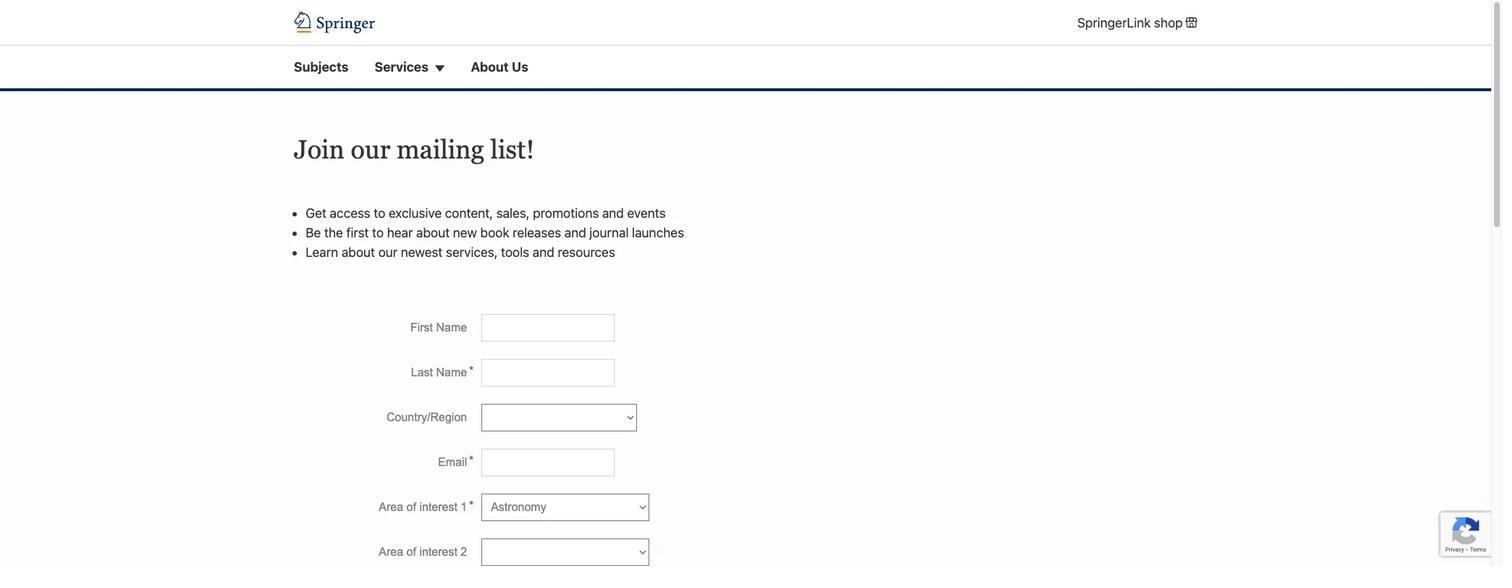 Task type: describe. For each thing, give the bounding box(es) containing it.
content,
[[445, 205, 493, 221]]

journal
[[590, 225, 629, 240]]

access
[[330, 205, 371, 221]]

name for first name
[[436, 321, 467, 334]]

new
[[453, 225, 477, 240]]

interest for 1
[[420, 501, 458, 513]]

0 vertical spatial our
[[351, 135, 391, 165]]

0 vertical spatial to
[[374, 205, 385, 221]]

first name
[[411, 321, 467, 334]]

2 horizontal spatial and
[[602, 205, 624, 221]]

join our mailing list!
[[294, 135, 535, 165]]

springerlink
[[1078, 15, 1151, 30]]

the
[[324, 225, 343, 240]]

springer home image
[[294, 12, 375, 34]]

our inside get access to exclusive content, sales, promotions and events be the first to hear about new book releases and journal launches learn about our newest services, tools and resources
[[378, 245, 398, 260]]

springerlink shop
[[1078, 15, 1183, 30]]

releases
[[513, 225, 561, 240]]

last
[[411, 366, 433, 379]]

hear
[[387, 225, 413, 240]]

name for last name
[[436, 366, 467, 379]]

area for area of interest 2
[[379, 546, 403, 558]]

mailing
[[397, 135, 484, 165]]

events
[[627, 205, 666, 221]]

0 horizontal spatial about
[[342, 245, 375, 260]]

about
[[471, 60, 509, 75]]

Email email field
[[482, 449, 615, 476]]

about us link
[[471, 57, 528, 77]]

first
[[346, 225, 369, 240]]

services,
[[446, 245, 498, 260]]

join
[[294, 135, 345, 165]]

1 horizontal spatial and
[[565, 225, 586, 240]]

list!
[[491, 135, 535, 165]]

2
[[461, 546, 467, 558]]

of for area of interest 2
[[407, 546, 416, 558]]

shop
[[1154, 15, 1183, 30]]

get access to exclusive content, sales, promotions and events be the first to hear about new book releases and journal launches learn about our newest services, tools and resources
[[306, 205, 684, 260]]

Last Name text field
[[482, 359, 615, 387]]

resources
[[558, 245, 615, 260]]

First Name text field
[[482, 314, 615, 342]]



Task type: locate. For each thing, give the bounding box(es) containing it.
be
[[306, 225, 321, 240]]

subjects
[[294, 60, 349, 75]]

2 of from the top
[[407, 546, 416, 558]]

interest left 1
[[420, 501, 458, 513]]

us
[[512, 60, 528, 75]]

last name
[[411, 366, 467, 379]]

0 horizontal spatial and
[[533, 245, 555, 260]]

area down area of interest 1
[[379, 546, 403, 558]]

to right "access"
[[374, 205, 385, 221]]

and up journal
[[602, 205, 624, 221]]

2 vertical spatial and
[[533, 245, 555, 260]]

subjects link
[[294, 57, 349, 77]]

and down releases
[[533, 245, 555, 260]]

area
[[379, 501, 403, 513], [379, 546, 403, 558]]

our right the join
[[351, 135, 391, 165]]

1 area from the top
[[379, 501, 403, 513]]

interest
[[420, 501, 458, 513], [420, 546, 458, 558]]

to right first
[[372, 225, 384, 240]]

promotions
[[533, 205, 599, 221]]

1 vertical spatial interest
[[420, 546, 458, 558]]

1 of from the top
[[407, 501, 416, 513]]

1 vertical spatial name
[[436, 366, 467, 379]]

area of interest 2
[[379, 546, 467, 558]]

book
[[481, 225, 510, 240]]

newest
[[401, 245, 443, 260]]

0 vertical spatial and
[[602, 205, 624, 221]]

1 name from the top
[[436, 321, 467, 334]]

services
[[375, 60, 429, 75]]

get
[[306, 205, 327, 221]]

0 vertical spatial about
[[416, 225, 450, 240]]

our
[[351, 135, 391, 165], [378, 245, 398, 260]]

1 vertical spatial and
[[565, 225, 586, 240]]

launches
[[632, 225, 684, 240]]

first
[[411, 321, 433, 334]]

1 vertical spatial about
[[342, 245, 375, 260]]

email
[[438, 456, 467, 468]]

1
[[461, 501, 467, 513]]

0 vertical spatial area
[[379, 501, 403, 513]]

about
[[416, 225, 450, 240], [342, 245, 375, 260]]

interest left 2
[[420, 546, 458, 558]]

name right the first
[[436, 321, 467, 334]]

0 vertical spatial interest
[[420, 501, 458, 513]]

area for area of interest 1
[[379, 501, 403, 513]]

1 horizontal spatial about
[[416, 225, 450, 240]]

1 interest from the top
[[420, 501, 458, 513]]

name right the last
[[436, 366, 467, 379]]

sales,
[[496, 205, 530, 221]]

of down area of interest 1
[[407, 546, 416, 558]]

learn
[[306, 245, 338, 260]]

and down promotions
[[565, 225, 586, 240]]

1 vertical spatial to
[[372, 225, 384, 240]]

tools
[[501, 245, 530, 260]]

area of interest 1
[[379, 501, 467, 513]]

exclusive
[[389, 205, 442, 221]]

of up area of interest 2
[[407, 501, 416, 513]]

country/region
[[387, 411, 467, 423]]

2 area from the top
[[379, 546, 403, 558]]

interest for 2
[[420, 546, 458, 558]]

about us
[[471, 60, 528, 75]]

name
[[436, 321, 467, 334], [436, 366, 467, 379]]

2 interest from the top
[[420, 546, 458, 558]]

springerlink shop link
[[1078, 13, 1198, 32]]

0 vertical spatial name
[[436, 321, 467, 334]]

our down hear
[[378, 245, 398, 260]]

services button
[[375, 57, 445, 77]]

1 vertical spatial our
[[378, 245, 398, 260]]

1 vertical spatial of
[[407, 546, 416, 558]]

1 vertical spatial area
[[379, 546, 403, 558]]

of for area of interest 1
[[407, 501, 416, 513]]

area up area of interest 2
[[379, 501, 403, 513]]

2 name from the top
[[436, 366, 467, 379]]

and
[[602, 205, 624, 221], [565, 225, 586, 240], [533, 245, 555, 260]]

about up newest in the left of the page
[[416, 225, 450, 240]]

about down first
[[342, 245, 375, 260]]

0 vertical spatial of
[[407, 501, 416, 513]]

to
[[374, 205, 385, 221], [372, 225, 384, 240]]

of
[[407, 501, 416, 513], [407, 546, 416, 558]]



Task type: vqa. For each thing, say whether or not it's contained in the screenshot.
the Learn
yes



